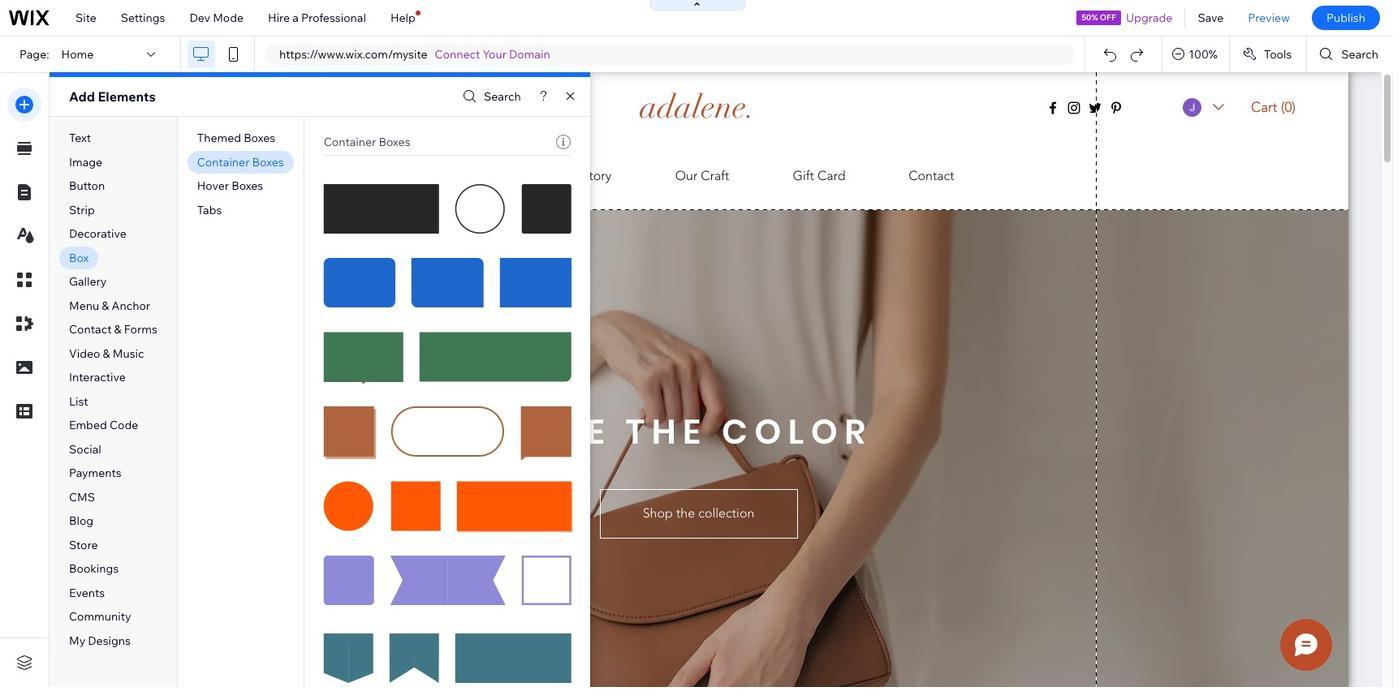 Task type: locate. For each thing, give the bounding box(es) containing it.
0 vertical spatial search
[[1341, 47, 1378, 62]]

upgrade
[[1126, 11, 1173, 25]]

container boxes
[[324, 135, 410, 149], [197, 155, 284, 169]]

50% off
[[1081, 12, 1116, 23]]

elements
[[98, 88, 156, 105]]

image
[[69, 155, 102, 169]]

search button down your
[[459, 85, 521, 108]]

container
[[324, 135, 376, 149], [197, 155, 250, 169]]

& left 'forms'
[[114, 323, 122, 337]]

tabs
[[197, 203, 222, 217]]

hover
[[197, 179, 229, 193]]

music
[[113, 346, 144, 361]]

50%
[[1081, 12, 1098, 23]]

1 horizontal spatial container boxes
[[324, 135, 410, 149]]

help
[[390, 11, 415, 25]]

& for video
[[103, 346, 110, 361]]

decorative
[[69, 227, 127, 241]]

1 vertical spatial container boxes
[[197, 155, 284, 169]]

0 horizontal spatial search
[[484, 89, 521, 104]]

list
[[69, 394, 88, 409]]

dev
[[190, 11, 210, 25]]

0 vertical spatial container boxes
[[324, 135, 410, 149]]

social
[[69, 442, 101, 457]]

1 horizontal spatial container
[[324, 135, 376, 149]]

& right video
[[103, 346, 110, 361]]

0 vertical spatial container
[[324, 135, 376, 149]]

cms
[[69, 490, 95, 505]]

anchor
[[112, 299, 150, 313]]

search down publish button
[[1341, 47, 1378, 62]]

events
[[69, 586, 105, 601]]

professional
[[301, 11, 366, 25]]

100% button
[[1163, 37, 1229, 72]]

0 horizontal spatial search button
[[459, 85, 521, 108]]

1 horizontal spatial search
[[1341, 47, 1378, 62]]

search button
[[1307, 37, 1393, 72], [459, 85, 521, 108]]

& right menu
[[102, 299, 109, 313]]

1 vertical spatial &
[[114, 323, 122, 337]]

preview
[[1248, 11, 1290, 25]]

embed
[[69, 418, 107, 433]]

gallery
[[69, 275, 107, 289]]

designs
[[88, 634, 131, 649]]

bookings
[[69, 562, 119, 577]]

code
[[110, 418, 138, 433]]

1 horizontal spatial search button
[[1307, 37, 1393, 72]]

0 vertical spatial &
[[102, 299, 109, 313]]

1 vertical spatial container
[[197, 155, 250, 169]]

search
[[1341, 47, 1378, 62], [484, 89, 521, 104]]

embed code
[[69, 418, 138, 433]]

& for menu
[[102, 299, 109, 313]]

search button down publish
[[1307, 37, 1393, 72]]

video & music
[[69, 346, 144, 361]]

1 vertical spatial search
[[484, 89, 521, 104]]

&
[[102, 299, 109, 313], [114, 323, 122, 337], [103, 346, 110, 361]]

boxes
[[244, 131, 275, 145], [379, 135, 410, 149], [252, 155, 284, 169], [232, 179, 263, 193]]

site
[[75, 11, 96, 25]]

2 vertical spatial &
[[103, 346, 110, 361]]

video
[[69, 346, 100, 361]]

search down your
[[484, 89, 521, 104]]

hire a professional
[[268, 11, 366, 25]]

hire
[[268, 11, 290, 25]]

https://www.wix.com/mysite connect your domain
[[279, 47, 550, 62]]



Task type: vqa. For each thing, say whether or not it's contained in the screenshot.
topmost Maps
no



Task type: describe. For each thing, give the bounding box(es) containing it.
settings
[[121, 11, 165, 25]]

0 horizontal spatial container
[[197, 155, 250, 169]]

interactive
[[69, 370, 126, 385]]

a
[[292, 11, 299, 25]]

strip
[[69, 203, 95, 217]]

tools
[[1264, 47, 1292, 62]]

community
[[69, 610, 131, 625]]

button
[[69, 179, 105, 193]]

forms
[[124, 323, 157, 337]]

contact & forms
[[69, 323, 157, 337]]

add
[[69, 88, 95, 105]]

save
[[1198, 11, 1224, 25]]

0 vertical spatial search button
[[1307, 37, 1393, 72]]

100%
[[1189, 47, 1218, 62]]

menu & anchor
[[69, 299, 150, 313]]

contact
[[69, 323, 112, 337]]

& for contact
[[114, 323, 122, 337]]

themed
[[197, 131, 241, 145]]

your
[[483, 47, 507, 62]]

domain
[[509, 47, 550, 62]]

text
[[69, 131, 91, 145]]

save button
[[1186, 0, 1236, 36]]

menu
[[69, 299, 99, 313]]

https://www.wix.com/mysite
[[279, 47, 427, 62]]

box
[[69, 251, 89, 265]]

mode
[[213, 11, 244, 25]]

publish button
[[1312, 6, 1380, 30]]

1 vertical spatial search button
[[459, 85, 521, 108]]

publish
[[1326, 11, 1365, 25]]

store
[[69, 538, 98, 553]]

blog
[[69, 514, 93, 529]]

0 horizontal spatial container boxes
[[197, 155, 284, 169]]

themed boxes
[[197, 131, 275, 145]]

my
[[69, 634, 85, 649]]

hover boxes
[[197, 179, 263, 193]]

my designs
[[69, 634, 131, 649]]

dev mode
[[190, 11, 244, 25]]

home
[[61, 47, 94, 62]]

off
[[1100, 12, 1116, 23]]

add elements
[[69, 88, 156, 105]]

tools button
[[1230, 37, 1306, 72]]

connect
[[435, 47, 480, 62]]

preview button
[[1236, 0, 1302, 36]]

payments
[[69, 466, 122, 481]]



